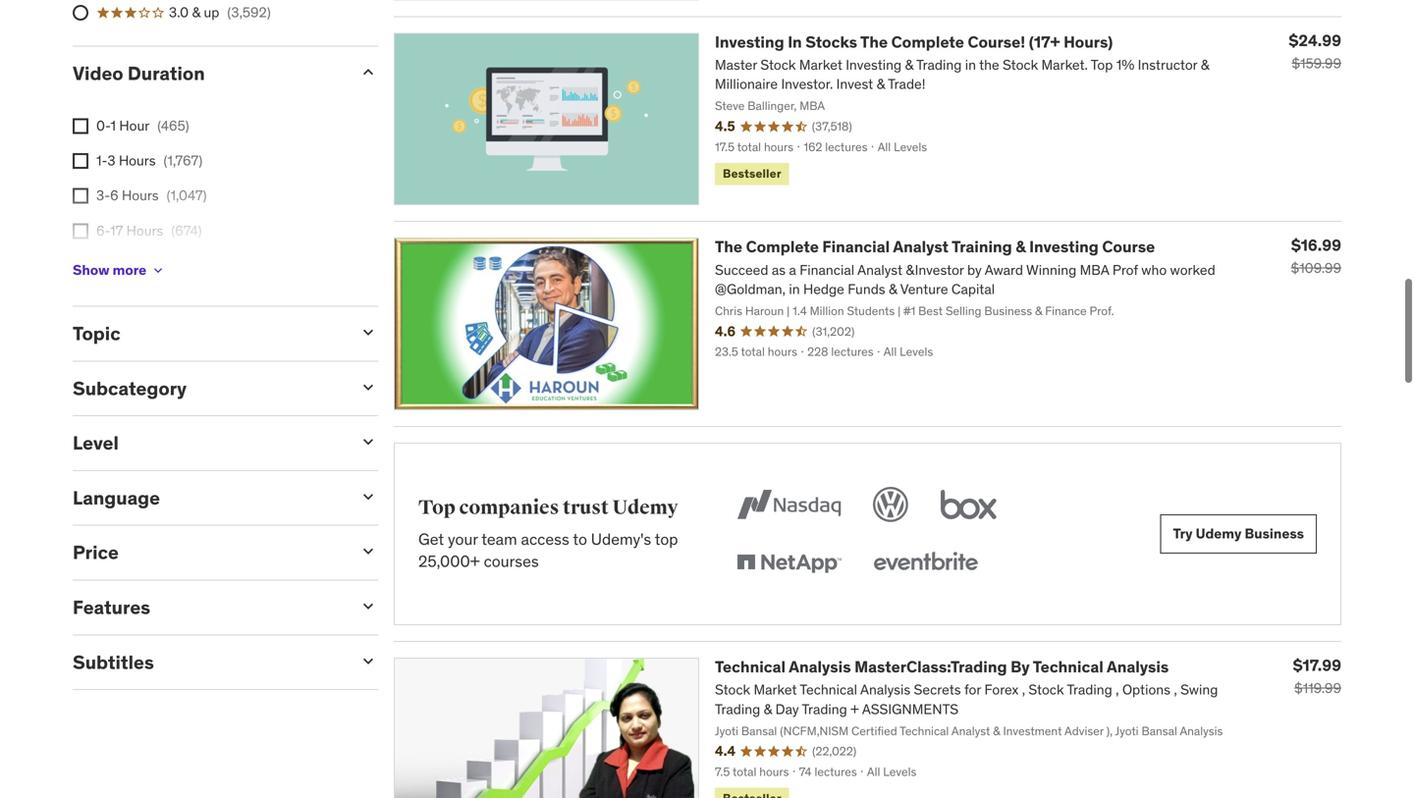 Task type: locate. For each thing, give the bounding box(es) containing it.
features button
[[73, 596, 343, 619]]

(674)
[[171, 222, 202, 239]]

xsmall image left the 3-
[[73, 188, 88, 204]]

small image for subtitles
[[358, 651, 378, 671]]

1
[[111, 117, 116, 135]]

xsmall image for 1-
[[73, 153, 88, 169]]

in
[[788, 32, 802, 52]]

complete left course!
[[891, 32, 964, 52]]

1 horizontal spatial technical
[[1033, 657, 1103, 677]]

the complete financial analyst training & investing course link
[[715, 237, 1155, 257]]

hour
[[119, 117, 149, 135]]

small image
[[358, 63, 378, 82], [358, 323, 378, 342], [358, 432, 378, 452]]

xsmall image inside show more button
[[150, 263, 166, 278]]

language button
[[73, 486, 343, 510]]

1 horizontal spatial udemy
[[1196, 525, 1242, 543]]

2 small image from the top
[[358, 323, 378, 342]]

top
[[418, 496, 455, 520]]

xsmall image
[[73, 223, 88, 239]]

1 horizontal spatial the
[[860, 32, 888, 52]]

investing
[[715, 32, 784, 52], [1029, 237, 1099, 257]]

$17.99
[[1293, 655, 1341, 676]]

price button
[[73, 541, 343, 564]]

small image for price
[[358, 542, 378, 561]]

netapp image
[[732, 542, 845, 585]]

hours right 6
[[122, 187, 159, 204]]

1 analysis from the left
[[789, 657, 851, 677]]

(3,592)
[[227, 4, 271, 21]]

0 horizontal spatial udemy
[[612, 496, 678, 520]]

1 horizontal spatial analysis
[[1107, 657, 1169, 677]]

3
[[107, 152, 115, 169]]

& left up
[[192, 4, 200, 21]]

topic button
[[73, 322, 343, 345]]

eventbrite image
[[869, 542, 982, 585]]

hours right 3
[[119, 152, 156, 169]]

get
[[418, 529, 444, 549]]

complete
[[891, 32, 964, 52], [746, 237, 819, 257]]

hours right 17
[[126, 222, 163, 239]]

small image
[[358, 377, 378, 397], [358, 487, 378, 507], [358, 542, 378, 561], [358, 597, 378, 616], [358, 651, 378, 671]]

analysis
[[789, 657, 851, 677], [1107, 657, 1169, 677]]

investing in stocks the complete course! (17+ hours) link
[[715, 32, 1113, 52]]

1 vertical spatial investing
[[1029, 237, 1099, 257]]

show more
[[73, 261, 146, 279]]

$159.99
[[1292, 54, 1341, 72]]

xsmall image left 1-
[[73, 153, 88, 169]]

2 analysis from the left
[[1107, 657, 1169, 677]]

3.0
[[169, 4, 189, 21]]

trust
[[563, 496, 609, 520]]

0 horizontal spatial the
[[715, 237, 742, 257]]

1 vertical spatial complete
[[746, 237, 819, 257]]

0 vertical spatial investing
[[715, 32, 784, 52]]

price
[[73, 541, 119, 564]]

try
[[1173, 525, 1193, 543]]

&
[[192, 4, 200, 21], [1016, 237, 1026, 257]]

investing in stocks the complete course! (17+ hours)
[[715, 32, 1113, 52]]

3-
[[96, 187, 110, 204]]

$109.99
[[1291, 259, 1341, 277]]

small image for features
[[358, 597, 378, 616]]

financial
[[822, 237, 890, 257]]

xsmall image for 3-
[[73, 188, 88, 204]]

small image for subcategory
[[358, 377, 378, 397]]

3 small image from the top
[[358, 542, 378, 561]]

udemy up top
[[612, 496, 678, 520]]

udemy right try
[[1196, 525, 1242, 543]]

1 small image from the top
[[358, 377, 378, 397]]

the
[[860, 32, 888, 52], [715, 237, 742, 257]]

technical
[[715, 657, 786, 677], [1033, 657, 1103, 677]]

training
[[952, 237, 1012, 257]]

0 vertical spatial small image
[[358, 63, 378, 82]]

hours for 6-17 hours
[[126, 222, 163, 239]]

1 vertical spatial small image
[[358, 323, 378, 342]]

1 horizontal spatial investing
[[1029, 237, 1099, 257]]

17+
[[96, 257, 118, 274]]

xsmall image
[[73, 118, 88, 134], [73, 153, 88, 169], [73, 188, 88, 204], [150, 263, 166, 278]]

$24.99
[[1289, 30, 1341, 50]]

3 small image from the top
[[358, 432, 378, 452]]

1 small image from the top
[[358, 63, 378, 82]]

6-17 hours (674)
[[96, 222, 202, 239]]

0 horizontal spatial analysis
[[789, 657, 851, 677]]

top companies trust udemy get your team access to udemy's top 25,000+ courses
[[418, 496, 678, 571]]

hours for 1-3 hours
[[119, 152, 156, 169]]

investing left in
[[715, 32, 784, 52]]

25,000+
[[418, 551, 480, 571]]

complete left financial
[[746, 237, 819, 257]]

hours right "17+"
[[121, 257, 158, 274]]

level button
[[73, 431, 343, 455]]

1 vertical spatial &
[[1016, 237, 1026, 257]]

0 vertical spatial &
[[192, 4, 200, 21]]

2 small image from the top
[[358, 487, 378, 507]]

0 horizontal spatial technical
[[715, 657, 786, 677]]

nasdaq image
[[732, 483, 845, 526]]

xsmall image left "0-"
[[73, 118, 88, 134]]

5 small image from the top
[[358, 651, 378, 671]]

subcategory button
[[73, 376, 343, 400]]

investing left the course
[[1029, 237, 1099, 257]]

1 horizontal spatial complete
[[891, 32, 964, 52]]

$119.99
[[1294, 679, 1341, 697]]

2 vertical spatial small image
[[358, 432, 378, 452]]

xsmall image right the more
[[150, 263, 166, 278]]

subtitles button
[[73, 650, 343, 674]]

duration
[[128, 62, 205, 85]]

1 vertical spatial the
[[715, 237, 742, 257]]

udemy
[[612, 496, 678, 520], [1196, 525, 1242, 543]]

stocks
[[805, 32, 857, 52]]

video duration
[[73, 62, 205, 85]]

2 technical from the left
[[1033, 657, 1103, 677]]

$16.99 $109.99
[[1291, 235, 1341, 277]]

& right training
[[1016, 237, 1026, 257]]

show
[[73, 261, 110, 279]]

0 vertical spatial udemy
[[612, 496, 678, 520]]

4 small image from the top
[[358, 597, 378, 616]]

video duration button
[[73, 62, 343, 85]]

your
[[448, 529, 478, 549]]

hours
[[119, 152, 156, 169], [122, 187, 159, 204], [126, 222, 163, 239], [121, 257, 158, 274]]

hours)
[[1064, 32, 1113, 52]]

1 horizontal spatial &
[[1016, 237, 1026, 257]]



Task type: describe. For each thing, give the bounding box(es) containing it.
technical analysis masterclass:trading by technical analysis link
[[715, 657, 1169, 677]]

0 horizontal spatial investing
[[715, 32, 784, 52]]

technical analysis masterclass:trading by technical analysis
[[715, 657, 1169, 677]]

17
[[110, 222, 123, 239]]

box image
[[936, 483, 1001, 526]]

the complete financial analyst training & investing course
[[715, 237, 1155, 257]]

volkswagen image
[[869, 483, 912, 526]]

up
[[204, 4, 219, 21]]

show more button
[[73, 251, 166, 290]]

try udemy business link
[[1160, 515, 1317, 554]]

more
[[113, 261, 146, 279]]

3.0 & up (3,592)
[[169, 4, 271, 21]]

$16.99
[[1291, 235, 1341, 255]]

subcategory
[[73, 376, 187, 400]]

topic
[[73, 322, 120, 345]]

$24.99 $159.99
[[1289, 30, 1341, 72]]

6-
[[96, 222, 110, 239]]

1 technical from the left
[[715, 657, 786, 677]]

team
[[481, 529, 517, 549]]

(1,047)
[[167, 187, 207, 204]]

small image for video duration
[[358, 63, 378, 82]]

xsmall image for 0-
[[73, 118, 88, 134]]

3-6 hours (1,047)
[[96, 187, 207, 204]]

$17.99 $119.99
[[1293, 655, 1341, 697]]

0 horizontal spatial &
[[192, 4, 200, 21]]

0 vertical spatial complete
[[891, 32, 964, 52]]

to
[[573, 529, 587, 549]]

6
[[110, 187, 118, 204]]

1-
[[96, 152, 107, 169]]

0-1 hour (465)
[[96, 117, 189, 135]]

courses
[[484, 551, 539, 571]]

try udemy business
[[1173, 525, 1304, 543]]

0 vertical spatial the
[[860, 32, 888, 52]]

top
[[655, 529, 678, 549]]

level
[[73, 431, 119, 455]]

companies
[[459, 496, 559, 520]]

small image for topic
[[358, 323, 378, 342]]

0 horizontal spatial complete
[[746, 237, 819, 257]]

course!
[[968, 32, 1025, 52]]

small image for language
[[358, 487, 378, 507]]

course
[[1102, 237, 1155, 257]]

subtitles
[[73, 650, 154, 674]]

1 vertical spatial udemy
[[1196, 525, 1242, 543]]

by
[[1011, 657, 1030, 677]]

0-
[[96, 117, 111, 135]]

access
[[521, 529, 569, 549]]

analyst
[[893, 237, 949, 257]]

(1,767)
[[164, 152, 203, 169]]

17+ hours
[[96, 257, 158, 274]]

business
[[1245, 525, 1304, 543]]

masterclass:trading
[[854, 657, 1007, 677]]

small image for level
[[358, 432, 378, 452]]

(17+
[[1029, 32, 1060, 52]]

features
[[73, 596, 150, 619]]

udemy inside top companies trust udemy get your team access to udemy's top 25,000+ courses
[[612, 496, 678, 520]]

1-3 hours (1,767)
[[96, 152, 203, 169]]

video
[[73, 62, 123, 85]]

udemy's
[[591, 529, 651, 549]]

(465)
[[157, 117, 189, 135]]

language
[[73, 486, 160, 510]]

hours for 3-6 hours
[[122, 187, 159, 204]]



Task type: vqa. For each thing, say whether or not it's contained in the screenshot.
the leftmost Analysis
yes



